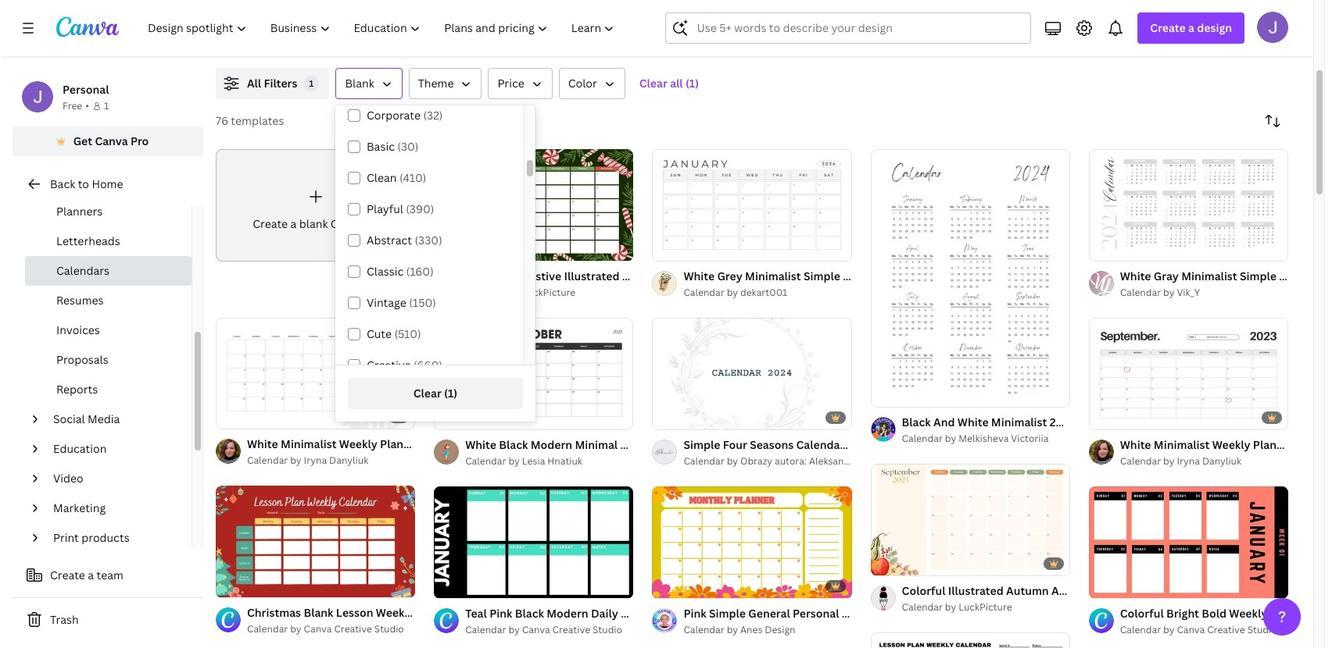 Task type: describe. For each thing, give the bounding box(es) containing it.
pro
[[131, 134, 149, 149]]

calendar by lesia hnatiuk link
[[465, 454, 633, 470]]

resumes link
[[25, 286, 192, 316]]

education link
[[47, 435, 182, 464]]

planners
[[56, 204, 103, 219]]

education
[[53, 442, 107, 457]]

1 of 12 for colorful
[[1100, 580, 1126, 592]]

christmas blank lesson weekly calendar calendar by canva creative studio
[[247, 606, 465, 637]]

black inside 'white black modern minimal october 2023 calendar calendar by lesia hnatiuk'
[[499, 438, 528, 452]]

social media
[[53, 412, 120, 427]]

creative (660)
[[367, 358, 442, 373]]

free
[[63, 99, 82, 113]]

modern inside 'white black modern minimal october 2023 calendar calendar by lesia hnatiuk'
[[531, 438, 572, 452]]

bold
[[1202, 606, 1227, 621]]

products
[[82, 531, 129, 546]]

of for white gray minimalist simple 2024 cal
[[1106, 242, 1115, 254]]

1 of 12 for teal
[[445, 580, 472, 592]]

theme button
[[409, 68, 482, 99]]

canva inside teal pink black modern daily calendar calendar by canva creative studio
[[522, 624, 550, 637]]

price button
[[488, 68, 552, 99]]

reports
[[56, 382, 98, 397]]

13 for white
[[1117, 242, 1127, 254]]

back
[[50, 177, 75, 192]]

planner for septe
[[1253, 438, 1294, 452]]

create for create a team
[[50, 568, 85, 583]]

white minimalist weekly planner august 2024 calendar calendar by iryna danyliuk
[[247, 437, 541, 468]]

blank button
[[336, 68, 402, 99]]

reports link
[[25, 375, 192, 405]]

(30)
[[397, 139, 419, 154]]

1 of 13 for white
[[1100, 242, 1127, 254]]

teal pink black modern daily calendar calendar by canva creative studio
[[465, 606, 669, 637]]

by inside black and white minimalist 2024 calendar calendar by melkisheva victoriia
[[945, 433, 956, 446]]

create a blank calendar
[[253, 216, 378, 231]]

create a design button
[[1138, 13, 1244, 44]]

white minimalist weekly planner septe calendar by iryna danyliuk
[[1120, 438, 1325, 468]]

clear for clear (1)
[[413, 386, 441, 401]]

price
[[498, 76, 524, 91]]

victoriia
[[1011, 433, 1049, 446]]

calendar by vik_y link
[[1120, 285, 1288, 301]]

calendar inside the white minimalist weekly planner septe calendar by iryna danyliuk
[[1120, 455, 1161, 468]]

black and white minimalist 2024 calendar link
[[902, 415, 1127, 432]]

simple four seasons calendar 2024 link
[[684, 437, 873, 454]]

video link
[[47, 464, 182, 494]]

creative inside teal pink black modern daily calendar calendar by canva creative studio
[[552, 624, 590, 637]]

(1) inside button
[[685, 76, 699, 91]]

color button
[[559, 68, 625, 99]]

simple inside white gray minimalist simple 2024 cal calendar by vik_y
[[1240, 269, 1277, 284]]

monthly inside the white grey minimalist simple 2024 monthly calendar calendar by dekart001
[[872, 269, 916, 284]]

calendar by iryna danyliuk link for white minimalist weekly planner septe
[[1120, 454, 1288, 470]]

basic (30)
[[367, 139, 419, 154]]

2024 for simple four seasons calendar 2024
[[847, 438, 873, 452]]

creative down cute (510) at the bottom left of the page
[[367, 358, 411, 373]]

1 of 13 for simple
[[663, 411, 690, 423]]

calendar by obrazy autora: aleksandra sozzo link
[[684, 454, 887, 470]]

pink simple general personal monthly calendar calendar by anes design
[[684, 606, 937, 637]]

iryna inside the white minimalist weekly planner septe calendar by iryna danyliuk
[[1177, 455, 1200, 468]]

calendar by iryna danyliuk link for white minimalist weekly planner august 2024 calendar
[[247, 454, 415, 469]]

cute
[[367, 327, 392, 342]]

calendar by canva creative studio link for lesson
[[247, 622, 415, 638]]

all filters
[[247, 76, 297, 91]]

clear (1)
[[413, 386, 457, 401]]

gray
[[1154, 269, 1179, 284]]

four
[[723, 438, 747, 452]]

playful (390)
[[367, 202, 434, 217]]

proposals
[[56, 353, 108, 367]]

calendar by luckpicture link for red green festive illustrated holiday candy december 2023 monthly calendar image
[[465, 285, 633, 301]]

(510)
[[394, 327, 421, 342]]

(660)
[[414, 358, 442, 373]]

social
[[53, 412, 85, 427]]

anes
[[740, 624, 762, 637]]

1 of 12 link for black
[[434, 487, 633, 599]]

0 horizontal spatial personal
[[63, 82, 109, 97]]

vik_y
[[1177, 286, 1200, 299]]

calendar by dekart001 link
[[684, 285, 852, 301]]

color
[[568, 76, 597, 91]]

melkisheva
[[959, 433, 1009, 446]]

minimalist inside white minimalist weekly planner august 2024 calendar calendar by iryna danyliuk
[[281, 437, 337, 452]]

simple four seasons calendar 2024 image
[[652, 318, 852, 430]]

clean (410)
[[367, 170, 426, 185]]

septe
[[1297, 438, 1325, 452]]

general
[[748, 606, 790, 621]]

white inside black and white minimalist 2024 calendar calendar by melkisheva victoriia
[[957, 415, 989, 430]]

white for white minimalist weekly planner septe
[[1120, 438, 1151, 452]]

planners link
[[25, 197, 192, 227]]

personal inside pink simple general personal monthly calendar calendar by anes design
[[793, 606, 839, 621]]

proposals link
[[25, 346, 192, 375]]

12 for colorful
[[1117, 580, 1126, 592]]

2024 inside white minimalist weekly planner august 2024 calendar calendar by iryna danyliuk
[[464, 437, 490, 452]]

abstract (330)
[[367, 233, 442, 248]]

by inside pink simple general personal monthly calendar calendar by anes design
[[727, 624, 738, 637]]

media
[[88, 412, 120, 427]]

pink simple general personal monthly calendar image
[[652, 487, 852, 599]]

weekly inside the white minimalist weekly planner septe calendar by iryna danyliuk
[[1212, 438, 1250, 452]]

minimal
[[575, 438, 618, 452]]

print
[[53, 531, 79, 546]]

2024 for black and white minimalist 2024 calendar
[[1050, 415, 1076, 430]]

create a team button
[[13, 560, 203, 592]]

top level navigation element
[[138, 13, 628, 44]]

(160)
[[406, 264, 434, 279]]

sozzo
[[861, 455, 887, 468]]

classic
[[367, 264, 403, 279]]

back to home
[[50, 177, 123, 192]]

black inside black and white minimalist 2024 calendar calendar by melkisheva victoriia
[[902, 415, 931, 430]]

pink inside teal pink black modern daily calendar calendar by canva creative studio
[[489, 606, 512, 621]]

red green festive illustrated holiday candy december 2023 monthly calendar image
[[434, 149, 633, 261]]

by inside white gray minimalist simple 2024 cal calendar by vik_y
[[1163, 286, 1175, 299]]

•
[[85, 99, 89, 113]]

danyliuk inside the white minimalist weekly planner septe calendar by iryna danyliuk
[[1202, 455, 1241, 468]]

october
[[620, 438, 664, 452]]

by inside 'white black modern minimal october 2023 calendar calendar by lesia hnatiuk'
[[508, 455, 520, 468]]

vintage
[[367, 295, 406, 310]]

a for team
[[88, 568, 94, 583]]

creative inside colorful bright bold weekly calendar calendar by canva creative studio
[[1207, 624, 1245, 637]]

1 of 13 link for seasons
[[652, 318, 852, 430]]

2023
[[667, 438, 693, 452]]

white black modern minimal october 2023 calendar link
[[465, 437, 744, 454]]

pink simple general personal monthly calendar link
[[684, 606, 937, 623]]

1 for white gray minimalist simple 2024 cal
[[1100, 242, 1104, 254]]

calendar by melkisheva victoriia link
[[902, 432, 1070, 447]]

white for white gray minimalist simple 2024 cal
[[1120, 269, 1151, 284]]

social media link
[[47, 405, 182, 435]]

Search search field
[[697, 13, 1021, 43]]

calendar by luckpicture link for colorful illustrated autumn apple and pumpkin september 2023 monthly calendar image at the right bottom
[[902, 601, 1070, 616]]

and
[[933, 415, 955, 430]]

of for white grey minimalist simple 2024 monthly calendar
[[670, 242, 678, 254]]

lesia
[[522, 455, 545, 468]]

templates
[[231, 113, 284, 128]]

white for white black modern minimal october 2023 calendar
[[465, 438, 496, 452]]

1 of 12 for white
[[663, 242, 690, 254]]

calendar by canva creative studio link for black
[[465, 623, 633, 638]]

seasons
[[750, 438, 794, 452]]

monthly inside pink simple general personal monthly calendar calendar by anes design
[[842, 606, 887, 621]]

simple inside pink simple general personal monthly calendar calendar by anes design
[[709, 606, 746, 621]]

modern inside teal pink black modern daily calendar calendar by canva creative studio
[[547, 606, 588, 621]]

black inside teal pink black modern daily calendar calendar by canva creative studio
[[515, 606, 544, 621]]

blank inside button
[[345, 76, 374, 91]]

corporate (32)
[[367, 108, 443, 123]]

of for simple four seasons calendar 2024
[[670, 411, 678, 423]]



Task type: locate. For each thing, give the bounding box(es) containing it.
white black modern minimal october 2023 calendar image
[[434, 318, 633, 430]]

1 horizontal spatial 1 of 12 link
[[652, 149, 852, 261]]

0 vertical spatial black
[[902, 415, 931, 430]]

by inside the white grey minimalist simple 2024 monthly calendar calendar by dekart001
[[727, 286, 738, 299]]

1 vertical spatial modern
[[547, 606, 588, 621]]

1
[[309, 77, 314, 89], [104, 99, 109, 113], [663, 242, 668, 254], [1100, 242, 1104, 254], [663, 411, 668, 423], [445, 580, 449, 592], [1100, 580, 1104, 592]]

(390)
[[406, 202, 434, 217]]

(1) up august on the bottom left
[[444, 386, 457, 401]]

1 horizontal spatial calendar by canva creative studio link
[[465, 623, 633, 638]]

simple up the 'calendar by vik_y' link
[[1240, 269, 1277, 284]]

planner left septe
[[1253, 438, 1294, 452]]

studio inside teal pink black modern daily calendar calendar by canva creative studio
[[593, 624, 622, 637]]

0 horizontal spatial iryna
[[304, 455, 327, 468]]

1 of 12 link
[[652, 149, 852, 261], [434, 487, 633, 599], [1089, 487, 1288, 599]]

resumes
[[56, 293, 104, 308]]

create for create a design
[[1150, 20, 1186, 35]]

2024 for white gray minimalist simple 2024 cal
[[1279, 269, 1305, 284]]

1 horizontal spatial create
[[253, 216, 288, 231]]

all
[[670, 76, 683, 91]]

2 horizontal spatial calendar by canva creative studio link
[[1120, 623, 1288, 638]]

white inside white minimalist weekly planner august 2024 calendar calendar by iryna danyliuk
[[247, 437, 278, 452]]

calendar by luckpicture
[[465, 286, 576, 299], [902, 601, 1012, 615]]

by inside the white minimalist weekly planner septe calendar by iryna danyliuk
[[1163, 455, 1175, 468]]

2 horizontal spatial a
[[1188, 20, 1194, 35]]

12 for teal
[[462, 580, 472, 592]]

2 horizontal spatial create
[[1150, 20, 1186, 35]]

pink left general
[[684, 606, 706, 621]]

0 vertical spatial (1)
[[685, 76, 699, 91]]

13
[[1117, 242, 1127, 254], [681, 411, 690, 423]]

1 of 12 link for minimalist
[[652, 149, 852, 261]]

create a blank calendar element
[[216, 149, 415, 262]]

76 templates
[[216, 113, 284, 128]]

2024 for white grey minimalist simple 2024 monthly calendar
[[843, 269, 869, 284]]

0 horizontal spatial calendar by iryna danyliuk link
[[247, 454, 415, 469]]

1 horizontal spatial personal
[[793, 606, 839, 621]]

clear for clear all (1)
[[639, 76, 667, 91]]

canva down christmas blank lesson weekly calendar link
[[304, 623, 332, 637]]

weekly inside white minimalist weekly planner august 2024 calendar calendar by iryna danyliuk
[[339, 437, 377, 452]]

2 horizontal spatial 1 of 12
[[1100, 580, 1126, 592]]

personal
[[63, 82, 109, 97], [793, 606, 839, 621]]

create left 'blank'
[[253, 216, 288, 231]]

a left design at right
[[1188, 20, 1194, 35]]

danyliuk down white minimalist weekly planner august 2024 calendar link
[[329, 455, 368, 468]]

white for white grey minimalist simple 2024 monthly calendar
[[684, 269, 715, 284]]

0 vertical spatial luckpicture
[[522, 286, 576, 299]]

weekly inside christmas blank lesson weekly calendar calendar by canva creative studio
[[376, 606, 414, 621]]

1 for teal pink black modern daily calendar
[[445, 580, 449, 592]]

0 horizontal spatial 12
[[462, 580, 472, 592]]

1 for colorful bright bold weekly calendar
[[1100, 580, 1104, 592]]

print products link
[[47, 524, 182, 553]]

(150)
[[409, 295, 436, 310]]

1 vertical spatial monthly
[[842, 606, 887, 621]]

get
[[73, 134, 92, 149]]

1 vertical spatial 1 of 13 link
[[652, 318, 852, 430]]

minimalist inside the white minimalist weekly planner septe calendar by iryna danyliuk
[[1154, 438, 1210, 452]]

bright
[[1166, 606, 1199, 621]]

white grey minimalist simple 2024 monthly calendar calendar by dekart001
[[684, 269, 967, 299]]

calendar by luckpicture link
[[465, 285, 633, 301], [902, 601, 1070, 616]]

1 horizontal spatial blank
[[345, 76, 374, 91]]

(1) right all
[[685, 76, 699, 91]]

0 vertical spatial calendar by luckpicture link
[[465, 285, 633, 301]]

classic (160)
[[367, 264, 434, 279]]

0 vertical spatial clear
[[639, 76, 667, 91]]

luckpicture for red green festive illustrated holiday candy december 2023 monthly calendar image
[[522, 286, 576, 299]]

2024 inside simple four seasons calendar 2024 calendar by obrazy autora: aleksandra sozzo
[[847, 438, 873, 452]]

grey
[[717, 269, 742, 284]]

0 horizontal spatial 1 of 13 link
[[652, 318, 852, 430]]

jacob simon image
[[1257, 12, 1288, 43]]

12
[[681, 242, 690, 254], [462, 580, 472, 592], [1117, 580, 1126, 592]]

letterheads
[[56, 234, 120, 249]]

studio inside colorful bright bold weekly calendar calendar by canva creative studio
[[1247, 624, 1277, 637]]

minimalist up the 'calendar by vik_y' link
[[1181, 269, 1237, 284]]

1 horizontal spatial 12
[[681, 242, 690, 254]]

2 vertical spatial create
[[50, 568, 85, 583]]

of for teal pink black modern daily calendar
[[452, 580, 460, 592]]

colorful
[[1120, 606, 1164, 621]]

0 horizontal spatial calendar by luckpicture
[[465, 286, 576, 299]]

create a design
[[1150, 20, 1232, 35]]

danyliuk down white minimalist weekly planner septe link
[[1202, 455, 1241, 468]]

creative down teal pink black modern daily calendar link on the bottom of the page
[[552, 624, 590, 637]]

2 iryna from the left
[[1177, 455, 1200, 468]]

luckpicture for colorful illustrated autumn apple and pumpkin september 2023 monthly calendar image at the right bottom
[[959, 601, 1012, 615]]

black and white minimalist 2024 calendar image
[[871, 149, 1070, 408]]

create down "print"
[[50, 568, 85, 583]]

1 horizontal spatial a
[[290, 216, 297, 231]]

0 horizontal spatial calendar by canva creative studio link
[[247, 622, 415, 638]]

personal up design
[[793, 606, 839, 621]]

clear all (1) button
[[631, 68, 707, 99]]

2024 inside black and white minimalist 2024 calendar calendar by melkisheva victoriia
[[1050, 415, 1076, 430]]

1 filter options selected element
[[304, 76, 319, 91]]

modern up calendar by lesia hnatiuk link
[[531, 438, 572, 452]]

1 vertical spatial calendar by luckpicture
[[902, 601, 1012, 615]]

colorful bright bold weekly calendar image
[[1089, 487, 1288, 599]]

1 horizontal spatial 1 of 13
[[1100, 242, 1127, 254]]

0 vertical spatial create
[[1150, 20, 1186, 35]]

3 studio from the left
[[1247, 624, 1277, 637]]

white minimalist weekly planner septe link
[[1120, 437, 1325, 454]]

marketing link
[[47, 494, 182, 524]]

1 horizontal spatial 13
[[1117, 242, 1127, 254]]

1 horizontal spatial iryna
[[1177, 455, 1200, 468]]

1 horizontal spatial pink
[[684, 606, 706, 621]]

0 vertical spatial personal
[[63, 82, 109, 97]]

13 for simple
[[681, 411, 690, 423]]

0 horizontal spatial a
[[88, 568, 94, 583]]

design
[[1197, 20, 1232, 35]]

1 vertical spatial 1 of 13
[[663, 411, 690, 423]]

calendar by canva creative studio link for bold
[[1120, 623, 1288, 638]]

0 vertical spatial blank
[[345, 76, 374, 91]]

0 horizontal spatial planner
[[380, 437, 421, 452]]

0 horizontal spatial luckpicture
[[522, 286, 576, 299]]

calendar by iryna danyliuk link
[[247, 454, 415, 469], [1120, 454, 1288, 470]]

minimalist down white minimalist weekly planner august 2024 calendar image
[[281, 437, 337, 452]]

simple inside simple four seasons calendar 2024 calendar by obrazy autora: aleksandra sozzo
[[684, 438, 720, 452]]

studio for colorful bright bold weekly calendar
[[1247, 624, 1277, 637]]

of
[[670, 242, 678, 254], [1106, 242, 1115, 254], [670, 411, 678, 423], [452, 580, 460, 592], [1106, 580, 1115, 592]]

canva down teal pink black modern daily calendar link on the bottom of the page
[[522, 624, 550, 637]]

of for colorful bright bold weekly calendar
[[1106, 580, 1115, 592]]

creative down christmas blank lesson weekly calendar link
[[334, 623, 372, 637]]

1 vertical spatial create
[[253, 216, 288, 231]]

playful
[[367, 202, 403, 217]]

0 horizontal spatial clear
[[413, 386, 441, 401]]

1 vertical spatial blank
[[304, 606, 333, 621]]

basic
[[367, 139, 395, 154]]

cute (510)
[[367, 327, 421, 342]]

colorful bright bold weekly calendar calendar by canva creative studio
[[1120, 606, 1318, 637]]

a inside button
[[88, 568, 94, 583]]

1 vertical spatial clear
[[413, 386, 441, 401]]

1 horizontal spatial (1)
[[685, 76, 699, 91]]

minimalist inside white gray minimalist simple 2024 cal calendar by vik_y
[[1181, 269, 1237, 284]]

clear left all
[[639, 76, 667, 91]]

by inside simple four seasons calendar 2024 calendar by obrazy autora: aleksandra sozzo
[[727, 455, 738, 468]]

modern left daily at left
[[547, 606, 588, 621]]

canva inside christmas blank lesson weekly calendar calendar by canva creative studio
[[304, 623, 332, 637]]

white grey minimalist simple 2024 monthly calendar link
[[684, 268, 967, 285]]

christmas blank lesson weekly calendar image
[[216, 486, 415, 599]]

create inside dropdown button
[[1150, 20, 1186, 35]]

(1)
[[685, 76, 699, 91], [444, 386, 457, 401]]

2 pink from the left
[[684, 606, 706, 621]]

1 vertical spatial personal
[[793, 606, 839, 621]]

2024
[[843, 269, 869, 284], [1279, 269, 1305, 284], [1050, 415, 1076, 430], [464, 437, 490, 452], [847, 438, 873, 452]]

0 horizontal spatial 1 of 12 link
[[434, 487, 633, 599]]

canva down bright
[[1177, 624, 1205, 637]]

2 calendar by iryna danyliuk link from the left
[[1120, 454, 1288, 470]]

colorful bright bold weekly calendar link
[[1120, 606, 1318, 623]]

pink
[[489, 606, 512, 621], [684, 606, 706, 621]]

weekly inside colorful bright bold weekly calendar calendar by canva creative studio
[[1229, 606, 1267, 621]]

1 horizontal spatial calendar by luckpicture
[[902, 601, 1012, 615]]

clear down (660)
[[413, 386, 441, 401]]

monthly
[[872, 269, 916, 284], [842, 606, 887, 621]]

canva left pro
[[95, 134, 128, 149]]

white inside white gray minimalist simple 2024 cal calendar by vik_y
[[1120, 269, 1151, 284]]

1 for simple four seasons calendar 2024
[[663, 411, 668, 423]]

clear inside button
[[413, 386, 441, 401]]

letterheads link
[[25, 227, 192, 256]]

white inside 'white black modern minimal october 2023 calendar calendar by lesia hnatiuk'
[[465, 438, 496, 452]]

1 vertical spatial 13
[[681, 411, 690, 423]]

1 of 13 link up 'four'
[[652, 318, 852, 430]]

1 vertical spatial luckpicture
[[959, 601, 1012, 615]]

0 vertical spatial 1 of 13
[[1100, 242, 1127, 254]]

simple inside the white grey minimalist simple 2024 monthly calendar calendar by dekart001
[[804, 269, 840, 284]]

0 vertical spatial 13
[[1117, 242, 1127, 254]]

teal pink black modern daily calendar link
[[465, 606, 669, 623]]

blank print-friendly simple weekly lesson plan calendar image
[[871, 633, 1070, 649]]

clear
[[639, 76, 667, 91], [413, 386, 441, 401]]

a left team
[[88, 568, 94, 583]]

a inside dropdown button
[[1188, 20, 1194, 35]]

simple four seasons calendar 2024 calendar by obrazy autora: aleksandra sozzo
[[684, 438, 887, 468]]

by inside teal pink black modern daily calendar calendar by canva creative studio
[[508, 624, 520, 637]]

1 horizontal spatial calendar by iryna danyliuk link
[[1120, 454, 1288, 470]]

white inside the white grey minimalist simple 2024 monthly calendar calendar by dekart001
[[684, 269, 715, 284]]

calendar by canva creative studio link down lesson at the bottom of the page
[[247, 622, 415, 638]]

None search field
[[666, 13, 1031, 44]]

0 horizontal spatial create
[[50, 568, 85, 583]]

iryna inside white minimalist weekly planner august 2024 calendar calendar by iryna danyliuk
[[304, 455, 327, 468]]

blank up corporate
[[345, 76, 374, 91]]

0 horizontal spatial 1 of 12
[[445, 580, 472, 592]]

0 horizontal spatial calendar by luckpicture link
[[465, 285, 633, 301]]

a left 'blank'
[[290, 216, 297, 231]]

0 horizontal spatial pink
[[489, 606, 512, 621]]

create
[[1150, 20, 1186, 35], [253, 216, 288, 231], [50, 568, 85, 583]]

studio down colorful bright bold weekly calendar "link"
[[1247, 624, 1277, 637]]

1 studio from the left
[[374, 623, 404, 637]]

1 horizontal spatial 1 of 12
[[663, 242, 690, 254]]

2 vertical spatial black
[[515, 606, 544, 621]]

1 of 13 link for minimalist
[[1089, 149, 1288, 261]]

2 horizontal spatial 12
[[1117, 580, 1126, 592]]

1 danyliuk from the left
[[329, 455, 368, 468]]

planner for august
[[380, 437, 421, 452]]

1 horizontal spatial planner
[[1253, 438, 1294, 452]]

planner inside the white minimalist weekly planner septe calendar by iryna danyliuk
[[1253, 438, 1294, 452]]

white minimalist weekly planner august 2024 calendar link
[[247, 437, 541, 454]]

vintage (150)
[[367, 295, 436, 310]]

0 horizontal spatial studio
[[374, 623, 404, 637]]

filters
[[264, 76, 297, 91]]

calendar by luckpicture for calendar by luckpicture link corresponding to colorful illustrated autumn apple and pumpkin september 2023 monthly calendar image at the right bottom
[[902, 601, 1012, 615]]

1 horizontal spatial 1 of 13 link
[[1089, 149, 1288, 261]]

2 danyliuk from the left
[[1202, 455, 1241, 468]]

a for design
[[1188, 20, 1194, 35]]

all
[[247, 76, 261, 91]]

clear inside button
[[639, 76, 667, 91]]

white minimalist weekly planner september 2023 calendar image
[[1089, 318, 1288, 430]]

1 of 13 link up gray
[[1089, 149, 1288, 261]]

by
[[508, 286, 520, 299], [727, 286, 738, 299], [1163, 286, 1175, 299], [945, 433, 956, 446], [290, 455, 301, 468], [508, 455, 520, 468], [727, 455, 738, 468], [1163, 455, 1175, 468], [945, 601, 956, 615], [290, 623, 301, 637], [508, 624, 520, 637], [727, 624, 738, 637], [1163, 624, 1175, 637]]

canva inside button
[[95, 134, 128, 149]]

1 vertical spatial calendar by luckpicture link
[[902, 601, 1070, 616]]

1 horizontal spatial luckpicture
[[959, 601, 1012, 615]]

create inside button
[[50, 568, 85, 583]]

pink right teal
[[489, 606, 512, 621]]

blank
[[299, 216, 328, 231]]

christmas
[[247, 606, 301, 621]]

cal
[[1308, 269, 1325, 284]]

calendar inside white gray minimalist simple 2024 cal calendar by vik_y
[[1120, 286, 1161, 299]]

black left and
[[902, 415, 931, 430]]

minimalist down the white minimalist weekly planner september 2023 calendar image
[[1154, 438, 1210, 452]]

trash
[[50, 613, 79, 628]]

1 vertical spatial (1)
[[444, 386, 457, 401]]

0 horizontal spatial (1)
[[444, 386, 457, 401]]

black right teal
[[515, 606, 544, 621]]

create a blank calendar link
[[216, 149, 415, 262]]

white for white minimalist weekly planner august 2024 calendar
[[247, 437, 278, 452]]

personal up •
[[63, 82, 109, 97]]

1 of 12
[[663, 242, 690, 254], [445, 580, 472, 592], [1100, 580, 1126, 592]]

2024 inside white gray minimalist simple 2024 cal calendar by vik_y
[[1279, 269, 1305, 284]]

minimalist up victoriia
[[991, 415, 1047, 430]]

planner
[[380, 437, 421, 452], [1253, 438, 1294, 452]]

1 horizontal spatial studio
[[593, 624, 622, 637]]

studio
[[374, 623, 404, 637], [593, 624, 622, 637], [1247, 624, 1277, 637]]

a
[[1188, 20, 1194, 35], [290, 216, 297, 231], [88, 568, 94, 583]]

studio for christmas blank lesson weekly calendar
[[374, 623, 404, 637]]

1 calendar by canva creative studio link from the left
[[247, 622, 415, 638]]

iryna
[[304, 455, 327, 468], [1177, 455, 1200, 468]]

0 vertical spatial monthly
[[872, 269, 916, 284]]

danyliuk inside white minimalist weekly planner august 2024 calendar calendar by iryna danyliuk
[[329, 455, 368, 468]]

calendar templates image
[[955, 0, 1288, 49]]

1 horizontal spatial clear
[[639, 76, 667, 91]]

white minimalist weekly planner august 2024 calendar image
[[216, 318, 415, 430]]

canva inside colorful bright bold weekly calendar calendar by canva creative studio
[[1177, 624, 1205, 637]]

create for create a blank calendar
[[253, 216, 288, 231]]

hnatiuk
[[547, 455, 582, 468]]

1 of 12 link for bold
[[1089, 487, 1288, 599]]

white grey minimalist simple 2024 monthly calendar image
[[652, 149, 852, 261]]

0 vertical spatial calendar by luckpicture
[[465, 286, 576, 299]]

white gray minimalist simple 2024 cal calendar by vik_y
[[1120, 269, 1325, 299]]

(32)
[[423, 108, 443, 123]]

0 vertical spatial 1 of 13 link
[[1089, 149, 1288, 261]]

2 studio from the left
[[593, 624, 622, 637]]

(1) inside button
[[444, 386, 457, 401]]

1 horizontal spatial danyliuk
[[1202, 455, 1241, 468]]

creative inside christmas blank lesson weekly calendar calendar by canva creative studio
[[334, 623, 372, 637]]

2 horizontal spatial studio
[[1247, 624, 1277, 637]]

black up lesia
[[499, 438, 528, 452]]

simple up anes
[[709, 606, 746, 621]]

0 vertical spatial modern
[[531, 438, 572, 452]]

2 calendar by canva creative studio link from the left
[[465, 623, 633, 638]]

1 planner from the left
[[380, 437, 421, 452]]

calendar by canva creative studio link down daily at left
[[465, 623, 633, 638]]

2024 inside the white grey minimalist simple 2024 monthly calendar calendar by dekart001
[[843, 269, 869, 284]]

simple
[[804, 269, 840, 284], [1240, 269, 1277, 284], [684, 438, 720, 452], [709, 606, 746, 621]]

minimalist inside black and white minimalist 2024 calendar calendar by melkisheva victoriia
[[991, 415, 1047, 430]]

invoices link
[[25, 316, 192, 346]]

simple left 'four'
[[684, 438, 720, 452]]

simple up calendar by dekart001 link
[[804, 269, 840, 284]]

planner left august on the bottom left
[[380, 437, 421, 452]]

by inside christmas blank lesson weekly calendar calendar by canva creative studio
[[290, 623, 301, 637]]

invoices
[[56, 323, 100, 338]]

pink inside pink simple general personal monthly calendar calendar by anes design
[[684, 606, 706, 621]]

1 vertical spatial black
[[499, 438, 528, 452]]

studio down daily at left
[[593, 624, 622, 637]]

(330)
[[415, 233, 442, 248]]

0 horizontal spatial 1 of 13
[[663, 411, 690, 423]]

1 horizontal spatial calendar by luckpicture link
[[902, 601, 1070, 616]]

by inside white minimalist weekly planner august 2024 calendar calendar by iryna danyliuk
[[290, 455, 301, 468]]

minimalist inside the white grey minimalist simple 2024 monthly calendar calendar by dekart001
[[745, 269, 801, 284]]

get canva pro button
[[13, 127, 203, 156]]

minimalist up calendar by dekart001 link
[[745, 269, 801, 284]]

2 vertical spatial a
[[88, 568, 94, 583]]

1 vertical spatial a
[[290, 216, 297, 231]]

12 for white
[[681, 242, 690, 254]]

teal pink black modern daily calendar image
[[434, 487, 633, 599]]

0 horizontal spatial danyliuk
[[329, 455, 368, 468]]

teal
[[465, 606, 487, 621]]

white gray minimalist simple 2024 calendar image
[[1089, 149, 1288, 261]]

0 horizontal spatial 13
[[681, 411, 690, 423]]

by inside colorful bright bold weekly calendar calendar by canva creative studio
[[1163, 624, 1175, 637]]

autora:
[[775, 455, 807, 468]]

0 vertical spatial a
[[1188, 20, 1194, 35]]

clear (1) button
[[348, 378, 523, 410]]

white inside the white minimalist weekly planner septe calendar by iryna danyliuk
[[1120, 438, 1151, 452]]

blank inside christmas blank lesson weekly calendar calendar by canva creative studio
[[304, 606, 333, 621]]

abstract
[[367, 233, 412, 248]]

create left design at right
[[1150, 20, 1186, 35]]

blank left lesson at the bottom of the page
[[304, 606, 333, 621]]

2 planner from the left
[[1253, 438, 1294, 452]]

0 horizontal spatial blank
[[304, 606, 333, 621]]

weekly
[[339, 437, 377, 452], [1212, 438, 1250, 452], [376, 606, 414, 621], [1229, 606, 1267, 621]]

calendar by luckpicture for calendar by luckpicture link related to red green festive illustrated holiday candy december 2023 monthly calendar image
[[465, 286, 576, 299]]

studio down christmas blank lesson weekly calendar link
[[374, 623, 404, 637]]

studio inside christmas blank lesson weekly calendar calendar by canva creative studio
[[374, 623, 404, 637]]

1 pink from the left
[[489, 606, 512, 621]]

planner inside white minimalist weekly planner august 2024 calendar calendar by iryna danyliuk
[[380, 437, 421, 452]]

3 calendar by canva creative studio link from the left
[[1120, 623, 1288, 638]]

Sort by button
[[1257, 106, 1288, 137]]

create a team
[[50, 568, 123, 583]]

a for blank
[[290, 216, 297, 231]]

2 horizontal spatial 1 of 12 link
[[1089, 487, 1288, 599]]

1 for white grey minimalist simple 2024 monthly calendar
[[663, 242, 668, 254]]

76
[[216, 113, 228, 128]]

calendar by canva creative studio link down bold
[[1120, 623, 1288, 638]]

1 calendar by iryna danyliuk link from the left
[[247, 454, 415, 469]]

clear all (1)
[[639, 76, 699, 91]]

danyliuk
[[329, 455, 368, 468], [1202, 455, 1241, 468]]

1 iryna from the left
[[304, 455, 327, 468]]

obrazy
[[740, 455, 772, 468]]

creative down colorful bright bold weekly calendar "link"
[[1207, 624, 1245, 637]]

colorful illustrated autumn apple and pumpkin september 2023 monthly calendar image
[[871, 464, 1070, 577]]



Task type: vqa. For each thing, say whether or not it's contained in the screenshot.


